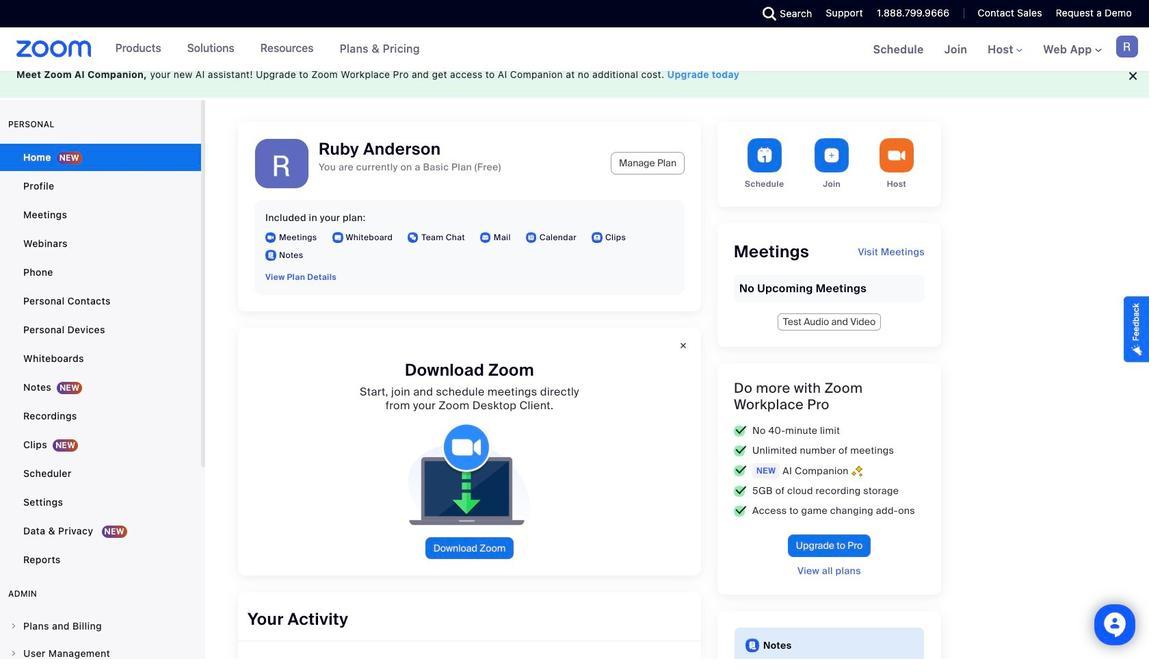 Task type: describe. For each thing, give the bounding box(es) containing it.
profile.zoom_whiteboard image
[[332, 232, 343, 243]]

profile.zoom_mail image
[[480, 232, 491, 243]]

admin menu menu
[[0, 613, 201, 659]]

meetings navigation
[[864, 27, 1150, 73]]

advanced feature image
[[852, 465, 863, 477]]

profile.zoom_team_chat image
[[408, 232, 419, 243]]

2 menu item from the top
[[0, 641, 201, 659]]

download zoom image
[[398, 424, 542, 526]]

personal menu menu
[[0, 144, 201, 575]]

profile.zoom_meetings image
[[266, 232, 277, 243]]

2 check box image from the top
[[734, 465, 747, 476]]

product information navigation
[[105, 27, 431, 71]]

schedule image
[[748, 138, 782, 172]]

check box image
[[734, 445, 747, 456]]

1 menu item from the top
[[0, 613, 201, 639]]

profile picture image
[[1117, 36, 1139, 57]]



Task type: vqa. For each thing, say whether or not it's contained in the screenshot.
Join image
yes



Task type: locate. For each thing, give the bounding box(es) containing it.
join image
[[815, 138, 850, 172]]

3 check box image from the top
[[734, 486, 747, 497]]

host image
[[880, 138, 915, 172]]

1 check box image from the top
[[734, 425, 747, 436]]

right image for second menu item from the top of the the admin menu menu
[[10, 650, 18, 658]]

avatar image
[[255, 139, 309, 192]]

0 vertical spatial menu item
[[0, 613, 201, 639]]

right image
[[10, 622, 18, 630], [10, 650, 18, 658]]

0 vertical spatial right image
[[10, 622, 18, 630]]

menu item
[[0, 613, 201, 639], [0, 641, 201, 659]]

notes image
[[746, 639, 760, 652]]

1 right image from the top
[[10, 622, 18, 630]]

profile.zoom_clips image
[[592, 232, 603, 243]]

profile.zoom_calendar image
[[526, 232, 537, 243]]

4 check box image from the top
[[734, 506, 747, 516]]

footer
[[0, 51, 1150, 98]]

check box image
[[734, 425, 747, 436], [734, 465, 747, 476], [734, 486, 747, 497], [734, 506, 747, 516]]

1 vertical spatial right image
[[10, 650, 18, 658]]

2 right image from the top
[[10, 650, 18, 658]]

zoom logo image
[[16, 40, 91, 57]]

banner
[[0, 27, 1150, 73]]

right image for 1st menu item from the top of the the admin menu menu
[[10, 622, 18, 630]]

profile.zoom_notes image
[[266, 250, 277, 261]]

1 vertical spatial menu item
[[0, 641, 201, 659]]



